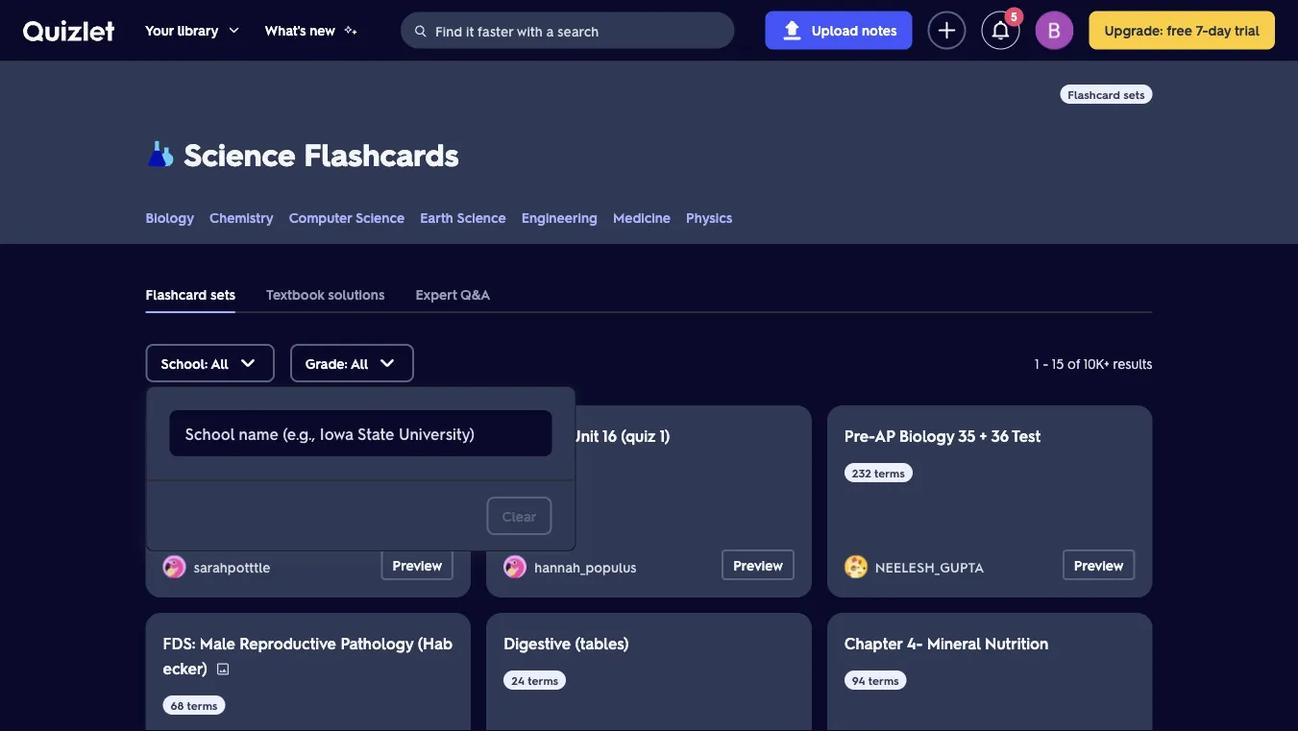Task type: locate. For each thing, give the bounding box(es) containing it.
0 horizontal spatial preview
[[393, 556, 442, 574]]

terms right 27
[[527, 465, 557, 480]]

image image down male
[[215, 662, 230, 677]]

profile picture image
[[1036, 11, 1074, 49], [163, 555, 186, 579], [504, 555, 527, 579], [845, 555, 868, 579]]

0 vertical spatial image image
[[202, 454, 217, 469]]

1 horizontal spatial biology
[[899, 425, 955, 445]]

physics link
[[686, 208, 733, 227]]

neelesh_gupta
[[875, 558, 985, 576]]

0 horizontal spatial preview button
[[381, 550, 454, 581]]

science for computer science
[[356, 209, 405, 226]]

biology- unit 16 (quiz 1) link
[[504, 425, 670, 445]]

2 all from the left
[[350, 355, 368, 372]]

35
[[958, 425, 976, 445]]

medicine
[[613, 209, 671, 226]]

search image
[[413, 24, 429, 39]]

solutions
[[328, 285, 385, 303]]

preview button for pre-ap biology 35 + 36 test
[[1063, 550, 1136, 581]]

medicine link
[[613, 208, 671, 227]]

all right school:
[[211, 355, 229, 372]]

flashcard down upgrade: on the top of page
[[1068, 86, 1120, 101]]

preview
[[393, 556, 442, 574], [733, 556, 783, 574], [1074, 556, 1124, 574]]

caret down image for grade: all
[[376, 352, 399, 375]]

terms for chapter
[[869, 673, 899, 688]]

terms right 232
[[875, 465, 905, 480]]

0 vertical spatial biology
[[146, 209, 194, 226]]

image image
[[202, 454, 217, 469], [215, 662, 230, 677]]

library
[[178, 22, 219, 39]]

sarahpotttle
[[194, 558, 270, 576]]

Search field
[[402, 12, 734, 49]]

0 vertical spatial sets
[[1124, 86, 1145, 101]]

terms right 94
[[869, 673, 899, 688]]

biology
[[146, 209, 194, 226], [899, 425, 955, 445]]

trial
[[1235, 22, 1260, 39]]

1 horizontal spatial sets
[[1124, 86, 1145, 101]]

caret down image
[[226, 23, 242, 38], [236, 352, 259, 375], [376, 352, 399, 375]]

flashcards
[[304, 134, 459, 173]]

1 preview from the left
[[393, 556, 442, 574]]

tab list
[[130, 275, 1168, 313]]

g
[[436, 425, 446, 445]]

sets down upgrade: on the top of page
[[1124, 86, 1145, 101]]

nutrition
[[985, 633, 1049, 653]]

preview for pre-ap biology 35 + 36 test
[[1074, 556, 1124, 574]]

0 horizontal spatial flashcard
[[146, 285, 207, 303]]

chapter 4- mineral nutrition
[[845, 633, 1049, 653]]

flashcard up school:
[[146, 285, 207, 303]]

0 horizontal spatial flashcard sets
[[146, 285, 236, 303]]

flashcard sets down upgrade: on the top of page
[[1068, 86, 1145, 101]]

chemistry
[[210, 209, 274, 226]]

terms right 24
[[528, 673, 559, 688]]

profile picture image for soph honors chemistry midyear study g uide
[[163, 555, 186, 579]]

ap
[[875, 425, 895, 445]]

flashcard sets up the school: all on the left
[[146, 285, 236, 303]]

1 horizontal spatial science
[[356, 209, 405, 226]]

24 terms
[[511, 673, 559, 688]]

pathology
[[341, 633, 414, 653]]

1 horizontal spatial all
[[350, 355, 368, 372]]

digestive
[[504, 633, 571, 653]]

1 horizontal spatial flashcard
[[1068, 86, 1120, 101]]

2 horizontal spatial preview
[[1074, 556, 1124, 574]]

bell image
[[989, 19, 1012, 42]]

1 all from the left
[[211, 355, 229, 372]]

2 preview from the left
[[733, 556, 783, 574]]

upgrade:
[[1105, 22, 1163, 39]]

pre-ap biology 35 + 36 test link
[[845, 425, 1041, 445]]

caret down image right grade: all
[[376, 352, 399, 375]]

1 vertical spatial sets
[[210, 285, 236, 303]]

1 vertical spatial biology
[[899, 425, 955, 445]]

biology left 35
[[899, 425, 955, 445]]

profile picture image down clear button
[[504, 555, 527, 579]]

3 preview from the left
[[1074, 556, 1124, 574]]

image image right uide
[[202, 454, 217, 469]]

None field
[[170, 410, 552, 457]]

terms
[[527, 465, 557, 480], [875, 465, 905, 480], [528, 673, 559, 688], [869, 673, 899, 688], [187, 698, 218, 713]]

caret down image right the school: all on the left
[[236, 352, 259, 375]]

sets
[[1124, 86, 1145, 101], [210, 285, 236, 303]]

1 horizontal spatial preview
[[733, 556, 783, 574]]

27
[[511, 465, 524, 480]]

school: all button
[[146, 344, 275, 383]]

soph honors chemistry midyear study g uide
[[163, 425, 446, 470]]

school:
[[161, 355, 208, 372]]

0 vertical spatial flashcard
[[1068, 86, 1120, 101]]

0 horizontal spatial biology
[[146, 209, 194, 226]]

profile picture image for biology- unit 16 (quiz 1)
[[504, 555, 527, 579]]

honors
[[202, 425, 252, 445]]

ecker)
[[163, 658, 207, 678]]

expert
[[416, 285, 457, 303]]

caret down image right library
[[226, 23, 242, 38]]

3 preview button from the left
[[1063, 550, 1136, 581]]

neelesh_gupta link
[[875, 558, 992, 576]]

1 vertical spatial image image
[[215, 662, 230, 677]]

232 terms
[[852, 465, 905, 480]]

profile picture image left neelesh_gupta
[[845, 555, 868, 579]]

all
[[211, 355, 229, 372], [350, 355, 368, 372]]

notes
[[862, 22, 897, 39]]

midyear
[[330, 425, 388, 445]]

2 preview button from the left
[[722, 550, 795, 581]]

caret down image for school: all
[[236, 352, 259, 375]]

uide
[[163, 450, 194, 470]]

+
[[980, 425, 987, 445]]

1 preview button from the left
[[381, 550, 454, 581]]

preview button
[[381, 550, 454, 581], [722, 550, 795, 581], [1063, 550, 1136, 581]]

36
[[991, 425, 1009, 445]]

all right the grade:
[[350, 355, 368, 372]]

1 horizontal spatial flashcard sets
[[1068, 86, 1145, 101]]

fds: male reproductive pathology (hab ecker)
[[163, 633, 453, 678]]

2 horizontal spatial science
[[457, 209, 506, 226]]

4-
[[907, 633, 923, 653]]

5
[[1011, 10, 1018, 23]]

terms for pre-
[[875, 465, 905, 480]]

1 horizontal spatial preview button
[[722, 550, 795, 581]]

science up the chemistry link
[[184, 134, 296, 173]]

upgrade: free 7-day trial
[[1105, 22, 1260, 39]]

sets up school: all popup button
[[210, 285, 236, 303]]

caret down image inside the grade: all popup button
[[376, 352, 399, 375]]

(hab
[[418, 633, 453, 653]]

0 horizontal spatial all
[[211, 355, 229, 372]]

caret down image inside school: all popup button
[[236, 352, 259, 375]]

(quiz
[[621, 425, 656, 445]]

all for school: all
[[211, 355, 229, 372]]

profile picture image right 5 in the top right of the page
[[1036, 11, 1074, 49]]

7-
[[1196, 22, 1209, 39]]

24
[[511, 673, 525, 688]]

soph honors chemistry midyear study g uide link
[[163, 425, 446, 470]]

what's new link
[[265, 0, 359, 61]]

2 horizontal spatial preview button
[[1063, 550, 1136, 581]]

grade:
[[305, 355, 348, 372]]

all inside popup button
[[211, 355, 229, 372]]

all inside popup button
[[350, 355, 368, 372]]

engineering
[[522, 209, 598, 226]]

quizlet image
[[23, 19, 114, 41], [23, 20, 114, 41]]

textbook solutions
[[266, 285, 385, 303]]

27 terms
[[511, 465, 557, 480]]

94 terms
[[852, 673, 899, 688]]

pre-ap biology 35 + 36 test
[[845, 425, 1041, 445]]

science right earth
[[457, 209, 506, 226]]

expert q&a link
[[416, 275, 491, 313]]

earth science link
[[420, 208, 506, 227]]

terms for digestive
[[528, 673, 559, 688]]

day
[[1209, 22, 1231, 39]]

flashcard sets
[[1068, 86, 1145, 101], [146, 285, 236, 303]]

science
[[184, 134, 296, 173], [356, 209, 405, 226], [457, 209, 506, 226]]

preview button for biology- unit 16 (quiz 1)
[[722, 550, 795, 581]]

profile picture image left sarahpotttle
[[163, 555, 186, 579]]

terms for biology-
[[527, 465, 557, 480]]

None search field
[[401, 12, 735, 49]]

results
[[1113, 355, 1153, 372]]

science left earth
[[356, 209, 405, 226]]

1 vertical spatial flashcard sets
[[146, 285, 236, 303]]

biology down science image
[[146, 209, 194, 226]]

physics
[[686, 209, 733, 226]]



Task type: describe. For each thing, give the bounding box(es) containing it.
5 button
[[982, 7, 1024, 49]]

caret down image inside your library button
[[226, 23, 242, 38]]

1)
[[660, 425, 670, 445]]

upload
[[812, 22, 858, 39]]

94
[[852, 673, 866, 688]]

terms right 68
[[187, 698, 218, 713]]

16
[[603, 425, 617, 445]]

textbook solutions link
[[266, 275, 385, 313]]

0 horizontal spatial science
[[184, 134, 296, 173]]

science flashcards
[[184, 134, 459, 173]]

68 terms
[[171, 698, 218, 713]]

hannah_populus link
[[535, 558, 645, 576]]

upgrade: free 7-day trial button
[[1089, 11, 1275, 49]]

school: all
[[161, 355, 229, 372]]

upload notes
[[812, 22, 897, 39]]

q&a
[[460, 285, 491, 303]]

digestive (tables)
[[504, 633, 629, 653]]

15
[[1052, 355, 1064, 372]]

chapter 4- mineral nutrition link
[[845, 633, 1049, 653]]

0 horizontal spatial sets
[[210, 285, 236, 303]]

create image
[[936, 19, 959, 42]]

expert q&a
[[416, 285, 491, 303]]

science for earth science
[[457, 209, 506, 226]]

soph
[[163, 425, 198, 445]]

science image
[[146, 138, 176, 169]]

flashcard sets link
[[146, 275, 236, 313]]

sparkle image
[[343, 23, 359, 38]]

new
[[310, 22, 335, 39]]

computer science
[[289, 209, 405, 226]]

unit
[[570, 425, 599, 445]]

232
[[852, 465, 872, 480]]

fds:
[[163, 633, 195, 653]]

grade: all
[[305, 355, 368, 372]]

free
[[1167, 22, 1193, 39]]

2 quizlet image from the top
[[23, 20, 114, 41]]

profile picture image for pre-ap biology 35 + 36 test
[[845, 555, 868, 579]]

10k+
[[1084, 355, 1110, 372]]

earth
[[420, 209, 453, 226]]

your
[[145, 22, 174, 39]]

1 vertical spatial flashcard
[[146, 285, 207, 303]]

chemistry
[[256, 425, 326, 445]]

biology-
[[504, 425, 566, 445]]

upload image
[[781, 19, 804, 42]]

0 vertical spatial flashcard sets
[[1068, 86, 1145, 101]]

clear
[[502, 507, 537, 525]]

tab list containing flashcard sets
[[130, 275, 1168, 313]]

(tables)
[[575, 633, 629, 653]]

engineering link
[[522, 208, 598, 227]]

what's new
[[265, 22, 335, 39]]

Search text field
[[435, 12, 729, 49]]

reproductive
[[240, 633, 336, 653]]

1 - 15 of 10k+ results
[[1035, 355, 1153, 372]]

School name (e.g., Iowa State University) text field
[[185, 414, 537, 453]]

pre-
[[845, 425, 875, 445]]

test
[[1012, 425, 1041, 445]]

biology link
[[146, 208, 194, 227]]

digestive (tables) link
[[504, 633, 629, 653]]

computer science link
[[289, 208, 405, 227]]

-
[[1043, 355, 1049, 372]]

biology- unit 16 (quiz 1)
[[504, 425, 670, 445]]

1 quizlet image from the top
[[23, 19, 114, 41]]

study
[[393, 425, 432, 445]]

textbook
[[266, 285, 324, 303]]

earth science
[[420, 209, 506, 226]]

preview for biology- unit 16 (quiz 1)
[[733, 556, 783, 574]]

image image for male
[[215, 662, 230, 677]]

grade: all button
[[290, 344, 414, 383]]

68
[[171, 698, 184, 713]]

chapter
[[845, 633, 903, 653]]

image image for honors
[[202, 454, 217, 469]]

hannah_populus
[[535, 558, 637, 576]]

preview button for soph honors chemistry midyear study g uide
[[381, 550, 454, 581]]

chemistry link
[[210, 208, 274, 227]]

male
[[200, 633, 235, 653]]

fds: male reproductive pathology (hab ecker) link
[[163, 633, 453, 678]]

preview for soph honors chemistry midyear study g uide
[[393, 556, 442, 574]]

clear button
[[487, 497, 552, 535]]

all for grade: all
[[350, 355, 368, 372]]

what's
[[265, 22, 306, 39]]

of
[[1068, 355, 1080, 372]]

your library button
[[145, 0, 242, 61]]

your library
[[145, 22, 219, 39]]



Task type: vqa. For each thing, say whether or not it's contained in the screenshot.
the leftmost caret down image
yes



